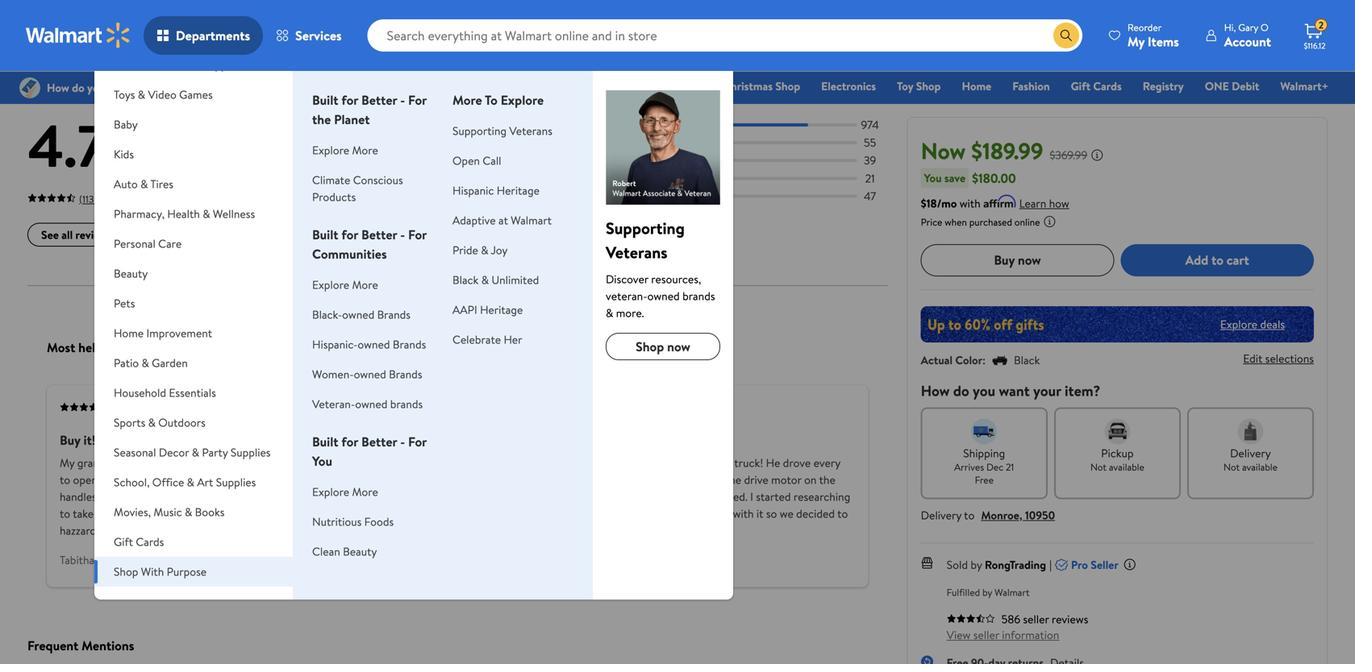 Task type: locate. For each thing, give the bounding box(es) containing it.
that down wheels
[[552, 506, 572, 522]]

most for most helpful positive review
[[47, 339, 75, 357]]

2 most from the left
[[519, 339, 547, 357]]

4 progress bar from the top
[[514, 177, 857, 180]]

explore more for you
[[312, 484, 378, 500]]

2
[[1319, 18, 1324, 32], [462, 170, 469, 186], [549, 456, 556, 471]]

not for pickup
[[1090, 460, 1107, 474]]

1 horizontal spatial buy
[[994, 251, 1015, 269]]

3 progress bar from the top
[[514, 159, 857, 162]]

0 vertical spatial for
[[408, 91, 427, 109]]

the right is
[[323, 456, 339, 471]]

built
[[659, 432, 684, 450]]

1 vertical spatial walmart
[[995, 586, 1030, 600]]

1 not from the left
[[1090, 460, 1107, 474]]

1 vertical spatial buy
[[60, 432, 80, 450]]

call
[[483, 153, 501, 169]]

3 explore more from the top
[[312, 484, 378, 500]]

0 horizontal spatial 3+ day shipping
[[249, 9, 314, 23]]

0 horizontal spatial out
[[110, 146, 138, 173]]

explore up "duke's"
[[312, 484, 349, 500]]

2 horizontal spatial out
[[595, 489, 611, 505]]

delivery for not
[[1230, 445, 1271, 461]]

school, office & art supplies button
[[94, 468, 293, 498]]

available down intent image for delivery
[[1242, 460, 1278, 474]]

account
[[1224, 33, 1271, 50]]

1 horizontal spatial 2
[[549, 456, 556, 471]]

2 vertical spatial out
[[595, 489, 611, 505]]

0 horizontal spatial buy
[[60, 432, 80, 450]]

1 for from the top
[[408, 91, 427, 109]]

climate
[[312, 172, 350, 188]]

heritage
[[497, 183, 540, 198], [480, 302, 523, 318]]

1 vertical spatial it!!!!
[[153, 456, 173, 471]]

walmart image
[[26, 23, 131, 48]]

owned for black-owned brands
[[342, 307, 374, 323]]

built inside built for better - for you
[[312, 433, 338, 451]]

essentials down patio & garden dropdown button
[[169, 385, 216, 401]]

fulfilled
[[947, 586, 980, 600]]

brands down resources, at the top of page
[[682, 288, 715, 304]]

write a review link
[[132, 223, 230, 247]]

baby
[[114, 117, 138, 132]]

2 are from the left
[[219, 489, 234, 505]]

it down started
[[757, 506, 763, 522]]

2 left year on the bottom left of page
[[549, 456, 556, 471]]

reviews for see all reviews
[[75, 227, 112, 243]]

1 vertical spatial supplies
[[216, 475, 256, 490]]

shop right toy
[[916, 78, 941, 94]]

2 vertical spatial better
[[361, 433, 397, 451]]

shipping up deals link
[[494, 9, 529, 23]]

video
[[148, 87, 177, 102]]

home left the fashion
[[962, 78, 992, 94]]

pride
[[453, 242, 478, 258]]

home, furniture & appliances button
[[94, 50, 293, 80]]

the
[[312, 111, 331, 128], [323, 456, 339, 471], [100, 472, 116, 488], [725, 472, 741, 488], [819, 472, 836, 488], [130, 506, 147, 522]]

5 progress bar from the top
[[514, 195, 857, 198]]

my
[[1128, 33, 1145, 50], [60, 456, 75, 471], [532, 456, 547, 471], [147, 472, 162, 488]]

0 horizontal spatial grandson
[[77, 456, 122, 471]]

1 horizontal spatial helpful
[[551, 339, 590, 357]]

1 horizontal spatial most
[[519, 339, 547, 357]]

1 product group from the left
[[31, 0, 223, 32]]

intent image for delivery image
[[1238, 419, 1264, 445]]

you inside built for better - for you
[[312, 453, 332, 470]]

a
[[176, 227, 181, 243], [621, 472, 627, 488], [636, 506, 641, 522]]

by right sold
[[971, 557, 982, 573]]

2 vertical spatial he
[[225, 506, 237, 522]]

seller right '586'
[[1023, 612, 1049, 627]]

1 vertical spatial that
[[199, 523, 219, 539]]

for inside built for better - for you
[[408, 433, 427, 451]]

lol
[[128, 523, 142, 539]]

1 most from the left
[[47, 339, 75, 357]]

more up nutritious foods link
[[352, 484, 378, 500]]

2 horizontal spatial a
[[636, 506, 641, 522]]

supplies right party
[[231, 445, 271, 461]]

progress bar
[[514, 123, 857, 127], [514, 141, 857, 145], [514, 159, 857, 162], [514, 177, 857, 180], [514, 195, 857, 198]]

0 vertical spatial heritage
[[497, 183, 540, 198]]

you left the save
[[924, 170, 942, 186]]

better for the
[[361, 91, 397, 109]]

in
[[257, 472, 266, 488], [288, 506, 297, 522]]

shop right christmas
[[775, 78, 800, 94]]

more up conscious
[[352, 142, 378, 158]]

walmart for fulfilled by walmart
[[995, 586, 1030, 600]]

3 built from the top
[[312, 433, 338, 451]]

not down the intent image for pickup
[[1090, 460, 1107, 474]]

1 vertical spatial explore more link
[[312, 277, 378, 293]]

explore more up "duke's"
[[312, 484, 378, 500]]

gift right the fashion
[[1071, 78, 1091, 94]]

1 vertical spatial out
[[289, 472, 305, 488]]

common
[[644, 506, 687, 522]]

explore
[[501, 91, 544, 109], [312, 142, 349, 158], [312, 277, 349, 293], [312, 484, 349, 500]]

1 horizontal spatial shipping
[[494, 9, 529, 23]]

1 explore more link from the top
[[312, 142, 378, 158]]

delivery inside delivery not available
[[1230, 445, 1271, 461]]

better up communities
[[361, 226, 397, 244]]

for inside built for better - for you
[[342, 433, 358, 451]]

buy now
[[994, 251, 1041, 269]]

seems
[[575, 506, 605, 522]]

discover
[[606, 271, 649, 287]]

1 better from the top
[[361, 91, 397, 109]]

home improvement button
[[94, 319, 293, 348]]

gift cards down search icon
[[1071, 78, 1122, 94]]

2 vertical spatial built
[[312, 433, 338, 451]]

0 horizontal spatial black
[[453, 272, 479, 288]]

2 down open
[[462, 170, 469, 186]]

stars for 2 stars
[[471, 170, 494, 186]]

grandson up open
[[77, 456, 122, 471]]

3 - from the top
[[400, 433, 405, 451]]

available inside delivery not available
[[1242, 460, 1278, 474]]

1 vertical spatial 21
[[1006, 460, 1014, 474]]

0 horizontal spatial not
[[1090, 460, 1107, 474]]

open call
[[453, 153, 501, 169]]

when
[[945, 215, 967, 229]]

a right be
[[636, 506, 641, 522]]

care
[[158, 236, 182, 252]]

pharmacy,
[[114, 206, 165, 222]]

0 vertical spatial explore more link
[[312, 142, 378, 158]]

reorder
[[1128, 21, 1162, 34]]

supporting inside supporting veterans discover resources, veteran-owned brands & more.
[[606, 217, 685, 240]]

21 up the 47
[[865, 170, 875, 186]]

better for communities
[[361, 226, 397, 244]]

walmart for adaptive at walmart
[[511, 213, 552, 228]]

was
[[649, 489, 667, 505]]

handles
[[342, 456, 379, 471], [60, 489, 97, 505]]

1 vertical spatial essentials
[[169, 385, 216, 401]]

toys
[[114, 87, 135, 102]]

every
[[814, 456, 841, 471]]

out up auto
[[110, 146, 138, 173]]

gift down movies,
[[114, 534, 133, 550]]

brands for hispanic-owned brands
[[393, 337, 426, 353]]

improvement
[[146, 325, 212, 341]]

office
[[152, 475, 184, 490]]

1 vertical spatial better
[[361, 226, 397, 244]]

cards for gift cards link
[[1093, 78, 1122, 94]]

you up the it.
[[312, 453, 332, 470]]

owned up women-owned brands "link"
[[358, 337, 390, 353]]

3+ day shipping up services at the top left of the page
[[249, 9, 314, 23]]

0 horizontal spatial gift cards
[[114, 534, 164, 550]]

1 helpful from the left
[[78, 339, 118, 357]]

0 horizontal spatial cards
[[136, 534, 164, 550]]

for inside built for better - for the planet
[[408, 91, 427, 109]]

the right open
[[100, 472, 116, 488]]

1 vertical spatial handles
[[60, 489, 97, 505]]

tires
[[150, 176, 173, 192]]

to left take
[[60, 506, 70, 522]]

brands down women-owned brands "link"
[[390, 396, 423, 412]]

the right the then
[[725, 472, 741, 488]]

2 explore more from the top
[[312, 277, 378, 293]]

for down 'absolutely'
[[604, 472, 619, 488]]

2 better from the top
[[361, 226, 397, 244]]

0 horizontal spatial in
[[257, 472, 266, 488]]

1 available from the left
[[1109, 460, 1145, 474]]

progress bar for 974
[[514, 123, 857, 127]]

gift cards link
[[1064, 77, 1129, 95]]

0 horizontal spatial 21
[[865, 170, 875, 186]]

he inside buy it!!!! my grandson loves it!!!! the only thing wrong with it is the handles to open the door. my grandson can't get in and out of it. they handles are hard to see and they are insane awkward place. we had to take one of the windows off so he could get in it duke's of hazzard style! lol other than that it runs great and look!!!!!
[[225, 506, 237, 522]]

owned for hispanic-owned brands
[[358, 337, 390, 353]]

available down the intent image for pickup
[[1109, 460, 1145, 474]]

monroe, 10950 button
[[981, 508, 1055, 523]]

1 vertical spatial he
[[634, 489, 646, 505]]

reviews for 586 seller reviews
[[1052, 612, 1088, 627]]

1 explore more from the top
[[312, 142, 378, 158]]

2 vertical spatial -
[[400, 433, 405, 451]]

handles up they at the left bottom of the page
[[342, 456, 379, 471]]

1 vertical spatial had
[[364, 489, 382, 505]]

heritage down black & unlimited link
[[480, 302, 523, 318]]

1 horizontal spatial black
[[1014, 352, 1040, 368]]

- inside built for better - for you
[[400, 433, 405, 451]]

walmart right at
[[511, 213, 552, 228]]

owned for women-owned brands
[[354, 367, 386, 382]]

2 inside "fun truck but not well built my 2 year old absolutely loved this chevy truck! he drove every chance he had for a whole month! then the drive motor on the wheels went out and he was so disappointed.  i started researching and that seems to be a common problem with it so we decided to return."
[[549, 456, 556, 471]]

better inside built for better - for the planet
[[361, 91, 397, 109]]

2 3+ day shipping from the left
[[464, 9, 529, 23]]

2 helpful from the left
[[551, 339, 590, 357]]

for left to
[[408, 91, 427, 109]]

0 vertical spatial better
[[361, 91, 397, 109]]

0 horizontal spatial brands
[[390, 396, 423, 412]]

0 vertical spatial reviews
[[114, 60, 177, 87]]

shipping up services at the top left of the page
[[279, 9, 314, 23]]

services button
[[263, 16, 355, 55]]

beauty down personal
[[114, 266, 148, 282]]

gift cards button
[[94, 528, 293, 557]]

1 vertical spatial with
[[280, 456, 301, 471]]

of up auto & tires
[[143, 146, 161, 173]]

seller down 3.4249 stars out of 5, based on 586 seller reviews element
[[973, 627, 999, 643]]

black & unlimited link
[[453, 272, 539, 288]]

now right negative
[[667, 338, 690, 356]]

and up return.
[[532, 506, 549, 522]]

- inside built for better - for the planet
[[400, 91, 405, 109]]

hispanic-owned brands
[[312, 337, 426, 353]]

0 horizontal spatial beauty
[[114, 266, 148, 282]]

up to sixty percent off deals. shop now. image
[[921, 306, 1314, 343]]

had down old
[[584, 472, 602, 488]]

for left 'pride'
[[408, 226, 427, 244]]

1 horizontal spatial you
[[924, 170, 942, 186]]

selections
[[1265, 351, 1314, 367]]

for for communities
[[342, 226, 358, 244]]

gift cards inside dropdown button
[[114, 534, 164, 550]]

by for sold
[[971, 557, 982, 573]]

2 for from the top
[[408, 226, 427, 244]]

search icon image
[[1060, 29, 1073, 42]]

not inside pickup not available
[[1090, 460, 1107, 474]]

brands for black-owned brands
[[377, 307, 411, 323]]

gift
[[648, 78, 667, 94], [1071, 78, 1091, 94], [114, 534, 133, 550]]

walmart+
[[1280, 78, 1329, 94]]

- for built for better - for you
[[400, 433, 405, 451]]

0 horizontal spatial 2
[[462, 170, 469, 186]]

are down can't
[[219, 489, 234, 505]]

price when purchased online
[[921, 215, 1040, 229]]

helpful left positive
[[78, 339, 118, 357]]

0 vertical spatial you
[[924, 170, 942, 186]]

better down veteran-owned brands link
[[361, 433, 397, 451]]

shop
[[775, 78, 800, 94], [916, 78, 941, 94], [636, 338, 664, 356], [114, 564, 138, 580]]

my up see
[[147, 472, 162, 488]]

1 3+ from the left
[[249, 9, 260, 23]]

essentials right 'grocery'
[[579, 78, 627, 94]]

built inside "built for better - for communities"
[[312, 226, 338, 244]]

view seller information link
[[947, 627, 1059, 643]]

outdoors
[[158, 415, 206, 431]]

1 horizontal spatial get
[[269, 506, 285, 522]]

0 vertical spatial black
[[453, 272, 479, 288]]

2 progress bar from the top
[[514, 141, 857, 145]]

2 available from the left
[[1242, 460, 1278, 474]]

buy inside buy it!!!! my grandson loves it!!!! the only thing wrong with it is the handles to open the door. my grandson can't get in and out of it. they handles are hard to see and they are insane awkward place. we had to take one of the windows off so he could get in it duke's of hazzard style! lol other than that it runs great and look!!!!!
[[60, 432, 80, 450]]

that down off
[[199, 523, 219, 539]]

with up price when purchased online
[[960, 195, 981, 211]]

auto & tires button
[[94, 169, 293, 199]]

0 vertical spatial supplies
[[231, 445, 271, 461]]

0 vertical spatial home
[[962, 78, 992, 94]]

gift inside dropdown button
[[114, 534, 133, 550]]

fashion
[[1013, 78, 1050, 94]]

explore more for the
[[312, 142, 378, 158]]

1 horizontal spatial in
[[288, 506, 297, 522]]

for inside "built for better - for communities"
[[342, 226, 358, 244]]

not inside delivery not available
[[1224, 460, 1240, 474]]

that inside "fun truck but not well built my 2 year old absolutely loved this chevy truck! he drove every chance he had for a whole month! then the drive motor on the wheels went out and he was so disappointed.  i started researching and that seems to be a common problem with it so we decided to return."
[[552, 506, 572, 522]]

buy up open
[[60, 432, 80, 450]]

explore more down communities
[[312, 277, 378, 293]]

it!!!! up office
[[153, 456, 173, 471]]

veterans up discover on the left top of the page
[[606, 241, 668, 264]]

0 vertical spatial now
[[1018, 251, 1041, 269]]

delivery up sold
[[921, 508, 962, 523]]

product group
[[31, 0, 223, 32], [676, 0, 869, 32]]

1 horizontal spatial reviews
[[114, 60, 177, 87]]

buy down purchased
[[994, 251, 1015, 269]]

21 right dec
[[1006, 460, 1014, 474]]

went
[[568, 489, 592, 505]]

it inside "fun truck but not well built my 2 year old absolutely loved this chevy truck! he drove every chance he had for a whole month! then the drive motor on the wheels went out and he was so disappointed.  i started researching and that seems to be a common problem with it so we decided to return."
[[757, 506, 763, 522]]

legal information image
[[1043, 215, 1056, 228]]

0 horizontal spatial had
[[364, 489, 382, 505]]

0 vertical spatial beauty
[[114, 266, 148, 282]]

3.4249 stars out of 5, based on 586 seller reviews element
[[947, 614, 995, 624]]

0 vertical spatial grandson
[[77, 456, 122, 471]]

explore for built for better - for you
[[312, 484, 349, 500]]

more for built for better - for you
[[352, 484, 378, 500]]

black down 'pride'
[[453, 272, 479, 288]]

you inside the 'you save $180.00'
[[924, 170, 942, 186]]

3 explore more link from the top
[[312, 484, 378, 500]]

1 horizontal spatial product group
[[676, 0, 869, 32]]

started
[[756, 489, 791, 505]]

affirm image
[[984, 195, 1016, 208]]

buy
[[994, 251, 1015, 269], [60, 432, 80, 450]]

cards left registry
[[1093, 78, 1122, 94]]

supplies for seasonal decor & party supplies
[[231, 445, 271, 461]]

0 horizontal spatial that
[[199, 523, 219, 539]]

0 horizontal spatial available
[[1109, 460, 1145, 474]]

(1136
[[79, 192, 99, 206]]

delivery for to
[[921, 508, 962, 523]]

built up the 'planet' in the left top of the page
[[312, 91, 338, 109]]

walmart up '586'
[[995, 586, 1030, 600]]

explore more link for you
[[312, 484, 378, 500]]

heritage for hispanic heritage
[[497, 183, 540, 198]]

2 vertical spatial explore more
[[312, 484, 378, 500]]

stars for 5 stars
[[471, 117, 494, 133]]

2 vertical spatial explore more link
[[312, 484, 378, 500]]

1 vertical spatial reviews
[[75, 227, 112, 243]]

veterans inside supporting veterans discover resources, veteran-owned brands & more.
[[606, 241, 668, 264]]

now down the online on the right
[[1018, 251, 1041, 269]]

2 day from the left
[[477, 9, 492, 23]]

1 vertical spatial get
[[269, 506, 285, 522]]

had right we
[[364, 489, 382, 505]]

grocery & essentials link
[[519, 77, 634, 95]]

3 for from the top
[[408, 433, 427, 451]]

0 horizontal spatial shipping
[[279, 9, 314, 23]]

1 vertical spatial cards
[[136, 534, 164, 550]]

had inside buy it!!!! my grandson loves it!!!! the only thing wrong with it is the handles to open the door. my grandson can't get in and out of it. they handles are hard to see and they are insane awkward place. we had to take one of the windows off so he could get in it duke's of hazzard style! lol other than that it runs great and look!!!!!
[[364, 489, 382, 505]]

beauty down the nutritious foods
[[343, 544, 377, 560]]

1 vertical spatial now
[[667, 338, 690, 356]]

explore more link for the
[[312, 142, 378, 158]]

- inside "built for better - for communities"
[[400, 226, 405, 244]]

0 vertical spatial -
[[400, 91, 405, 109]]

on
[[804, 472, 817, 488]]

black & unlimited
[[453, 272, 539, 288]]

owned down women-owned brands
[[355, 396, 387, 412]]

0 horizontal spatial delivery
[[921, 508, 962, 523]]

better inside built for better - for you
[[361, 433, 397, 451]]

1 horizontal spatial seller
[[1023, 612, 1049, 627]]

in down awkward in the left bottom of the page
[[288, 506, 297, 522]]

so inside buy it!!!! my grandson loves it!!!! the only thing wrong with it is the handles to open the door. my grandson can't get in and out of it. they handles are hard to see and they are insane awkward place. we had to take one of the windows off so he could get in it duke's of hazzard style! lol other than that it runs great and look!!!!!
[[211, 506, 222, 522]]

year
[[558, 456, 579, 471]]

grocery & essentials
[[526, 78, 627, 94]]

better inside "built for better - for communities"
[[361, 226, 397, 244]]

0 vertical spatial walmart
[[511, 213, 552, 228]]

veterans down more to explore
[[509, 123, 552, 139]]

Walmart Site-Wide search field
[[368, 19, 1082, 52]]

item?
[[1065, 381, 1101, 401]]

verified purchase
[[587, 401, 661, 414]]

2 up $116.12
[[1319, 18, 1324, 32]]

available inside pickup not available
[[1109, 460, 1145, 474]]

for inside "built for better - for communities"
[[408, 226, 427, 244]]

we
[[346, 489, 361, 505]]

1 horizontal spatial available
[[1242, 460, 1278, 474]]

customer
[[27, 60, 110, 87]]

0 vertical spatial built
[[312, 91, 338, 109]]

that
[[552, 506, 572, 522], [199, 523, 219, 539]]

for down veteran-owned brands
[[408, 433, 427, 451]]

2 not from the left
[[1224, 460, 1240, 474]]

0 horizontal spatial get
[[238, 472, 254, 488]]

1 progress bar from the top
[[514, 123, 857, 127]]

shop left with
[[114, 564, 138, 580]]

to
[[1212, 251, 1224, 269], [60, 472, 70, 488], [142, 489, 152, 505], [60, 506, 70, 522], [608, 506, 618, 522], [837, 506, 848, 522], [964, 508, 975, 523]]

a down 'absolutely'
[[621, 472, 627, 488]]

cards for the gift cards dropdown button
[[136, 534, 164, 550]]

he up runs
[[225, 506, 237, 522]]

1 - from the top
[[400, 91, 405, 109]]

2 explore more link from the top
[[312, 277, 378, 293]]

had
[[584, 472, 602, 488], [364, 489, 382, 505]]

0 horizontal spatial he
[[225, 506, 237, 522]]

0 horizontal spatial veterans
[[509, 123, 552, 139]]

home improvement
[[114, 325, 212, 341]]

not for delivery
[[1224, 460, 1240, 474]]

1 vertical spatial 2
[[462, 170, 469, 186]]

be
[[621, 506, 633, 522]]

0 vertical spatial cards
[[1093, 78, 1122, 94]]

1 vertical spatial by
[[982, 586, 992, 600]]

cards up with
[[136, 534, 164, 550]]

delivery to monroe, 10950
[[921, 508, 1055, 523]]

helpful for positive
[[78, 339, 118, 357]]

of down we
[[341, 506, 352, 522]]

0 horizontal spatial are
[[99, 489, 115, 505]]

toy shop
[[897, 78, 941, 94]]

for
[[408, 91, 427, 109], [408, 226, 427, 244], [408, 433, 427, 451]]

with inside "fun truck but not well built my 2 year old absolutely loved this chevy truck! he drove every chance he had for a whole month! then the drive motor on the wheels went out and he was so disappointed.  i started researching and that seems to be a common problem with it so we decided to return."
[[733, 506, 754, 522]]

better
[[361, 91, 397, 109], [361, 226, 397, 244], [361, 433, 397, 451]]

hispanic-
[[312, 337, 358, 353]]

2 - from the top
[[400, 226, 405, 244]]

buy for buy it!!!! my grandson loves it!!!! the only thing wrong with it is the handles to open the door. my grandson can't get in and out of it. they handles are hard to see and they are insane awkward place. we had to take one of the windows off so he could get in it duke's of hazzard style! lol other than that it runs great and look!!!!!
[[60, 432, 80, 450]]

now inside button
[[1018, 251, 1041, 269]]

open
[[453, 153, 480, 169]]

2 built from the top
[[312, 226, 338, 244]]

explore for built for better - for communities
[[312, 277, 349, 293]]

music
[[154, 505, 182, 520]]

0 horizontal spatial now
[[667, 338, 690, 356]]

0 horizontal spatial 3+
[[249, 9, 260, 23]]

&
[[197, 57, 205, 73], [182, 60, 195, 87], [568, 78, 576, 94], [138, 87, 145, 102], [140, 176, 148, 192], [203, 206, 210, 222], [481, 242, 488, 258], [481, 272, 489, 288], [606, 305, 613, 321], [142, 355, 149, 371], [148, 415, 156, 431], [192, 445, 199, 461], [187, 475, 194, 490], [185, 505, 192, 520]]

heritage up at
[[497, 183, 540, 198]]

1 horizontal spatial 3+
[[464, 9, 475, 23]]

explore more link down the 'planet' in the left top of the page
[[312, 142, 378, 158]]

in down the wrong
[[257, 472, 266, 488]]

built up communities
[[312, 226, 338, 244]]

seasonal decor & party supplies
[[114, 445, 271, 461]]

essentials inside dropdown button
[[169, 385, 216, 401]]

0 vertical spatial that
[[552, 506, 572, 522]]

to left cart
[[1212, 251, 1224, 269]]

helpful left negative
[[551, 339, 590, 357]]

1 3+ day shipping from the left
[[249, 9, 314, 23]]

departments
[[176, 27, 250, 44]]

it!!!! up open
[[84, 432, 107, 450]]

0 vertical spatial brands
[[682, 288, 715, 304]]

cards inside dropdown button
[[136, 534, 164, 550]]

brands down hispanic-owned brands link
[[389, 367, 422, 382]]

1 vertical spatial beauty
[[343, 544, 377, 560]]

0 vertical spatial 2
[[1319, 18, 1324, 32]]

learn more about strikethrough prices image
[[1091, 149, 1104, 162]]

electronics
[[821, 78, 876, 94]]

4 stars
[[462, 135, 495, 151]]

supporting for supporting veterans
[[453, 123, 507, 139]]

the right on
[[819, 472, 836, 488]]

explore more for communities
[[312, 277, 378, 293]]

1 built from the top
[[312, 91, 338, 109]]

2 product group from the left
[[676, 0, 869, 32]]

product group up christmas shop link
[[676, 0, 869, 32]]

home inside dropdown button
[[114, 325, 144, 341]]

veterans for supporting veterans
[[509, 123, 552, 139]]

grandson down the the
[[164, 472, 209, 488]]

0 vertical spatial it!!!!
[[84, 432, 107, 450]]

built inside built for better - for the planet
[[312, 91, 338, 109]]

3 better from the top
[[361, 433, 397, 451]]

0 horizontal spatial gift
[[114, 534, 133, 550]]

supplies for school, office & art supplies
[[216, 475, 256, 490]]

with down "i" at the bottom of page
[[733, 506, 754, 522]]

0 horizontal spatial handles
[[60, 489, 97, 505]]

1 horizontal spatial cards
[[1093, 78, 1122, 94]]

for inside built for better - for the planet
[[342, 91, 358, 109]]

2 horizontal spatial with
[[960, 195, 981, 211]]

purpose
[[167, 564, 207, 580]]

is
[[313, 456, 320, 471]]

cards
[[1093, 78, 1122, 94], [136, 534, 164, 550]]

buy inside button
[[994, 251, 1015, 269]]

1 horizontal spatial day
[[477, 9, 492, 23]]



Task type: describe. For each thing, give the bounding box(es) containing it.
shop with purpose
[[114, 564, 207, 580]]

of inside 4.7 out of 5
[[143, 146, 161, 173]]

0 vertical spatial handles
[[342, 456, 379, 471]]

had inside "fun truck but not well built my 2 year old absolutely loved this chevy truck! he drove every chance he had for a whole month! then the drive motor on the wheels went out and he was so disappointed.  i started researching and that seems to be a common problem with it so we decided to return."
[[584, 472, 602, 488]]

to inside add to cart button
[[1212, 251, 1224, 269]]

Search search field
[[368, 19, 1082, 52]]

celebrate her
[[453, 332, 522, 348]]

stars for 4 stars
[[472, 135, 495, 151]]

i
[[750, 489, 753, 505]]

& inside supporting veterans discover resources, veteran-owned brands & more.
[[606, 305, 613, 321]]

open call link
[[453, 153, 501, 169]]

more left to
[[453, 91, 482, 109]]

return.
[[532, 523, 565, 539]]

it down awkward in the left bottom of the page
[[299, 506, 306, 522]]

to
[[485, 91, 498, 109]]

thing
[[218, 456, 244, 471]]

personal care
[[114, 236, 182, 252]]

for inside "fun truck but not well built my 2 year old absolutely loved this chevy truck! he drove every chance he had for a whole month! then the drive motor on the wheels went out and he was so disappointed.  i started researching and that seems to be a common problem with it so we decided to return."
[[604, 472, 619, 488]]

motor
[[771, 472, 802, 488]]

gift for the gift cards dropdown button
[[114, 534, 133, 550]]

products
[[312, 189, 356, 205]]

books
[[195, 505, 225, 520]]

heritage for aapi heritage
[[480, 302, 523, 318]]

edit
[[1243, 351, 1263, 367]]

shop with purpose button
[[94, 557, 293, 587]]

wrong
[[246, 456, 277, 471]]

owned inside supporting veterans discover resources, veteran-owned brands & more.
[[647, 288, 680, 304]]

0 horizontal spatial 5
[[166, 105, 197, 186]]

review for most helpful positive review
[[168, 339, 205, 357]]

veteran-owned brands
[[312, 396, 423, 412]]

2 for 2
[[1319, 18, 1324, 32]]

you
[[973, 381, 996, 401]]

progress bar for 55
[[514, 141, 857, 145]]

o
[[1261, 21, 1269, 34]]

one
[[1205, 78, 1229, 94]]

women-
[[312, 367, 354, 382]]

actual color :
[[921, 352, 986, 368]]

55
[[864, 135, 876, 151]]

stars for 3 stars
[[471, 153, 494, 168]]

write a review
[[146, 227, 216, 243]]

supporting for supporting veterans discover resources, veteran-owned brands & more.
[[606, 217, 685, 240]]

intent image for shipping image
[[971, 419, 997, 445]]

2 horizontal spatial so
[[766, 506, 777, 522]]

0 vertical spatial 21
[[865, 170, 875, 186]]

& inside 'dropdown button'
[[148, 415, 156, 431]]

learn how
[[1019, 195, 1069, 211]]

buy for buy now
[[994, 251, 1015, 269]]

0 horizontal spatial it!!!!
[[84, 432, 107, 450]]

1 vertical spatial brands
[[390, 396, 423, 412]]

gift cards for gift cards link
[[1071, 78, 1122, 94]]

hispanic-owned brands link
[[312, 337, 426, 353]]

the up lol
[[130, 506, 147, 522]]

out inside buy it!!!! my grandson loves it!!!! the only thing wrong with it is the handles to open the door. my grandson can't get in and out of it. they handles are hard to see and they are insane awkward place. we had to take one of the windows off so he could get in it duke's of hazzard style! lol other than that it runs great and look!!!!!
[[289, 472, 305, 488]]

owned for veteran-owned brands
[[355, 396, 387, 412]]

that inside buy it!!!! my grandson loves it!!!! the only thing wrong with it is the handles to open the door. my grandson can't get in and out of it. they handles are hard to see and they are insane awkward place. we had to take one of the windows off so he could get in it duke's of hazzard style! lol other than that it runs great and look!!!!!
[[199, 523, 219, 539]]

my inside "fun truck but not well built my 2 year old absolutely loved this chevy truck! he drove every chance he had for a whole month! then the drive motor on the wheels went out and he was so disappointed.  i started researching and that seems to be a common problem with it so we decided to return."
[[532, 456, 547, 471]]

they
[[194, 489, 216, 505]]

place.
[[315, 489, 343, 505]]

chance
[[532, 472, 567, 488]]

0 vertical spatial get
[[238, 472, 254, 488]]

my inside reorder my items
[[1128, 33, 1145, 50]]

$18/mo with
[[921, 195, 981, 211]]

it left runs
[[221, 523, 228, 539]]

1 horizontal spatial grandson
[[164, 472, 209, 488]]

and right see
[[174, 489, 192, 505]]

of left the it.
[[308, 472, 319, 488]]

to left see
[[142, 489, 152, 505]]

edit selections
[[1243, 351, 1314, 367]]

my up open
[[60, 456, 75, 471]]

1 day from the left
[[262, 9, 277, 23]]

kids
[[114, 146, 134, 162]]

2 shipping from the left
[[494, 9, 529, 23]]

to left be
[[608, 506, 618, 522]]

built for better - for communities
[[312, 226, 427, 263]]

to left open
[[60, 472, 70, 488]]

out inside "fun truck but not well built my 2 year old absolutely loved this chevy truck! he drove every chance he had for a whole month! then the drive motor on the wheels went out and he was so disappointed.  i started researching and that seems to be a common problem with it so we decided to return."
[[595, 489, 611, 505]]

gift cards for the gift cards dropdown button
[[114, 534, 164, 550]]

shop down more.
[[636, 338, 664, 356]]

customer reviews & ratings
[[27, 60, 259, 87]]

nutritious foods link
[[312, 514, 394, 530]]

now for shop now
[[667, 338, 690, 356]]

built for the
[[312, 91, 338, 109]]

home for home improvement
[[114, 325, 144, 341]]

more for built for better - for communities
[[352, 277, 378, 293]]

black-
[[312, 307, 342, 323]]

purchased
[[969, 215, 1012, 229]]

review for most helpful negative review
[[645, 339, 681, 357]]

adaptive at walmart
[[453, 213, 552, 228]]

21 inside the shipping arrives dec 21 free
[[1006, 460, 1014, 474]]

progress bar for 21
[[514, 177, 857, 180]]

month!
[[661, 472, 696, 488]]

explore right to
[[501, 91, 544, 109]]

decor
[[159, 445, 189, 461]]

disappointed.
[[683, 489, 748, 505]]

black for black & unlimited
[[453, 272, 479, 288]]

of right 'one' at the left
[[117, 506, 128, 522]]

progress bar for 47
[[514, 195, 857, 198]]

tabitha
[[60, 553, 94, 568]]

brands for women-owned brands
[[389, 367, 422, 382]]

beauty inside dropdown button
[[114, 266, 148, 282]]

climate conscious products
[[312, 172, 403, 205]]

other
[[145, 523, 172, 539]]

2 for 2 stars
[[462, 170, 469, 186]]

view
[[947, 627, 971, 643]]

gift for gift finder link
[[648, 78, 667, 94]]

whole
[[629, 472, 658, 488]]

0 horizontal spatial a
[[176, 227, 181, 243]]

586 seller reviews
[[1002, 612, 1088, 627]]

helpful for negative
[[551, 339, 590, 357]]

to down "researching" on the bottom of the page
[[837, 506, 848, 522]]

hispanic heritage link
[[453, 183, 540, 198]]

gift finder link
[[640, 77, 709, 95]]

1 horizontal spatial he
[[569, 472, 581, 488]]

rongtrading
[[985, 557, 1046, 573]]

974
[[861, 117, 879, 133]]

- for built for better - for the planet
[[400, 91, 405, 109]]

actual
[[921, 352, 953, 368]]

christmas shop
[[723, 78, 800, 94]]

2 horizontal spatial he
[[634, 489, 646, 505]]

art
[[197, 475, 213, 490]]

available for delivery
[[1242, 460, 1278, 474]]

do
[[953, 381, 969, 401]]

$18/mo
[[921, 195, 957, 211]]

it left is
[[303, 456, 310, 471]]

0 vertical spatial essentials
[[579, 78, 627, 94]]

out inside 4.7 out of 5
[[110, 146, 138, 173]]

built for better - for you
[[312, 433, 427, 470]]

auto & tires
[[114, 176, 173, 192]]

3 stars
[[462, 153, 494, 168]]

2 3+ from the left
[[464, 9, 475, 23]]

progress bar for 39
[[514, 159, 857, 162]]

for for you
[[342, 433, 358, 451]]

patio
[[114, 355, 139, 371]]

shop inside dropdown button
[[114, 564, 138, 580]]

1 shipping from the left
[[279, 9, 314, 23]]

by for fulfilled
[[982, 586, 992, 600]]

& inside dropdown button
[[197, 57, 205, 73]]

problem
[[689, 506, 730, 522]]

for for built for better - for you
[[408, 433, 427, 451]]

veterans for supporting veterans discover resources, veteran-owned brands & more.
[[606, 241, 668, 264]]

more for built for better - for the planet
[[352, 142, 378, 158]]

brands inside supporting veterans discover resources, veteran-owned brands & more.
[[682, 288, 715, 304]]

seller for view
[[973, 627, 999, 643]]

for for built for better - for the planet
[[408, 91, 427, 109]]

seasonal
[[114, 445, 156, 461]]

shop with purpose image
[[606, 90, 720, 205]]

registry
[[1143, 78, 1184, 94]]

fun truck but not well built my 2 year old absolutely loved this chevy truck! he drove every chance he had for a whole month! then the drive motor on the wheels went out and he was so disappointed.  i started researching and that seems to be a common problem with it so we decided to return.
[[532, 432, 850, 539]]

intent image for pickup image
[[1105, 419, 1130, 445]]

available for pickup
[[1109, 460, 1145, 474]]

movies, music & books button
[[94, 498, 293, 528]]

0 vertical spatial in
[[257, 472, 266, 488]]

home, furniture & appliances
[[114, 57, 260, 73]]

supporting veterans link
[[453, 123, 552, 139]]

drove
[[783, 456, 811, 471]]

|
[[1050, 557, 1052, 573]]

and right great
[[283, 523, 301, 539]]

to left monroe,
[[964, 508, 975, 523]]

the inside built for better - for the planet
[[312, 111, 331, 128]]

explore more link for communities
[[312, 277, 378, 293]]

built for communities
[[312, 226, 338, 244]]

party
[[202, 445, 228, 461]]

wheels
[[532, 489, 565, 505]]

color
[[955, 352, 983, 368]]

home for home
[[962, 78, 992, 94]]

pro
[[1071, 557, 1088, 573]]

most for most helpful negative review
[[519, 339, 547, 357]]

how do you want your item?
[[921, 381, 1101, 401]]

now for buy now
[[1018, 251, 1041, 269]]

only
[[195, 456, 216, 471]]

deals
[[478, 78, 505, 94]]

mentions
[[82, 637, 134, 655]]

black for black
[[1014, 352, 1040, 368]]

pharmacy, health & wellness button
[[94, 199, 293, 229]]

seller for 586
[[1023, 612, 1049, 627]]

for for the
[[342, 91, 358, 109]]

1 vertical spatial in
[[288, 506, 297, 522]]

movies,
[[114, 505, 151, 520]]

1 star
[[462, 188, 487, 204]]

how
[[921, 381, 950, 401]]

(1136 reviews)
[[79, 192, 136, 206]]

1 horizontal spatial a
[[621, 472, 627, 488]]

gift for gift cards link
[[1071, 78, 1091, 94]]

built for you
[[312, 433, 338, 451]]

patio & garden
[[114, 355, 188, 371]]

586
[[1002, 612, 1020, 627]]

and up awkward in the left bottom of the page
[[269, 472, 286, 488]]

cart
[[1227, 251, 1249, 269]]

1 horizontal spatial 5
[[462, 117, 469, 133]]

with inside buy it!!!! my grandson loves it!!!! the only thing wrong with it is the handles to open the door. my grandson can't get in and out of it. they handles are hard to see and they are insane awkward place. we had to take one of the windows off so he could get in it duke's of hazzard style! lol other than that it runs great and look!!!!!
[[280, 456, 301, 471]]

- for built for better - for communities
[[400, 226, 405, 244]]

beauty button
[[94, 259, 293, 289]]

one debit
[[1205, 78, 1259, 94]]

and up be
[[614, 489, 631, 505]]

for for built for better - for communities
[[408, 226, 427, 244]]

explore for built for better - for the planet
[[312, 142, 349, 158]]

1 are from the left
[[99, 489, 115, 505]]

this
[[681, 456, 698, 471]]

1 horizontal spatial so
[[669, 489, 680, 505]]

better for you
[[361, 433, 397, 451]]

it.
[[321, 472, 330, 488]]

pets
[[114, 296, 135, 311]]

ratings
[[200, 60, 259, 87]]



Task type: vqa. For each thing, say whether or not it's contained in the screenshot.


